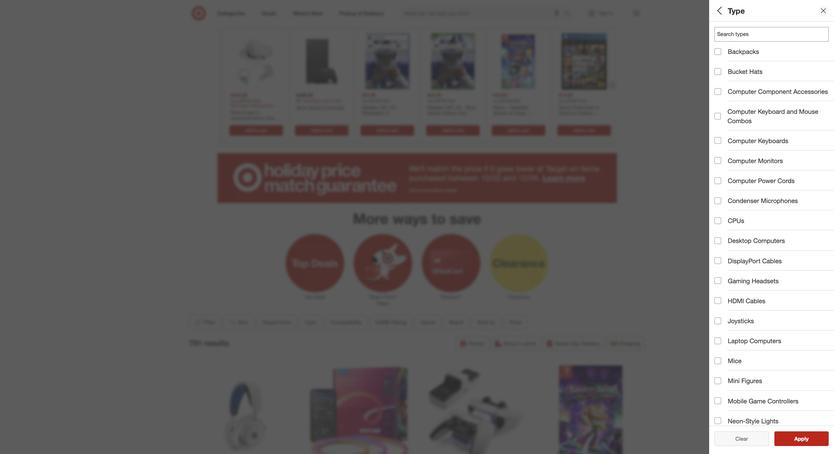 Task type: locate. For each thing, give the bounding box(es) containing it.
0 horizontal spatial esrb rating
[[375, 319, 406, 326]]

0 vertical spatial sold by
[[715, 168, 737, 176]]

add to cart
[[245, 128, 267, 133], [311, 128, 332, 133], [377, 128, 398, 133], [442, 128, 464, 133], [508, 128, 529, 133], [573, 128, 595, 133]]

to left save on the right of page
[[432, 210, 446, 227]]

nfl for series
[[446, 105, 455, 110]]

1 sale from the left
[[253, 98, 261, 103]]

clear button
[[715, 432, 769, 446]]

esrb down computer component accessories option
[[715, 98, 732, 106]]

0 horizontal spatial on
[[331, 99, 335, 104]]

CPUs checkbox
[[715, 217, 721, 224]]

search button
[[561, 6, 577, 22]]

redcard™
[[441, 294, 462, 300]]

0 horizontal spatial deals
[[314, 294, 325, 300]]

add to cart button down all-
[[229, 125, 283, 136]]

reg inside $34.99 reg $69.99 sale madden nfl 24 - xbox series x/xbox one
[[427, 98, 433, 103]]

in left store
[[518, 340, 522, 347]]

advanced
[[231, 115, 252, 121]]

0 horizontal spatial target
[[369, 294, 382, 300]]

cart for mario + rabbids: sparks of hope - nintendo switch
[[521, 128, 529, 133]]

sale inside $34.99 reg $69.99 sale madden nfl 24 - xbox series x/xbox one
[[447, 98, 455, 103]]

mice
[[728, 357, 742, 365]]

hdmi
[[728, 297, 744, 305]]

5 add to cart button from the left
[[492, 125, 545, 136]]

sale inside $34.99 reg $69.99 sale madden nfl 24 - playstation 5
[[382, 98, 390, 103]]

2 reg from the left
[[362, 98, 368, 103]]

1 24 from the left
[[390, 105, 396, 110]]

series left x/xbox
[[427, 110, 441, 116]]

2 vertical spatial on
[[569, 164, 578, 173]]

nintendo
[[493, 116, 512, 122]]

steelseries arctis nova 7p wireless gaming headset - white image
[[192, 366, 294, 454], [192, 366, 294, 454]]

cart inside $349.99 in cart on xbox series x console
[[322, 99, 329, 104]]

791
[[189, 338, 202, 348]]

0 vertical spatial genre
[[715, 122, 733, 129]]

24 inside $34.99 reg $69.99 sale madden nfl 24 - xbox series x/xbox one
[[456, 105, 461, 110]]

reg for madden nfl 24 - xbox series x/xbox one
[[427, 98, 433, 103]]

target right "at" at the right top of page
[[546, 164, 567, 173]]

0 vertical spatial esrb
[[715, 98, 732, 106]]

results inside button
[[799, 436, 816, 442]]

on inside $349.99 in cart on xbox series x console
[[331, 99, 335, 104]]

deals right top
[[314, 294, 325, 300]]

type down top
[[305, 319, 316, 326]]

0 horizontal spatial $69.99
[[369, 98, 381, 103]]

add down $34.99 reg $69.99 sale madden nfl 24 - playstation 5
[[377, 128, 384, 133]]

meta quest 2: advanced all-in-one virtual reality headset - 128gb image
[[228, 33, 284, 90]]

1 horizontal spatial esrb
[[715, 98, 732, 106]]

1 vertical spatial by
[[490, 319, 495, 326]]

5 add from the left
[[508, 128, 515, 133]]

$34.99 reg $69.99 sale madden nfl 24 - playstation 5
[[362, 92, 399, 116]]

delivery
[[581, 340, 600, 347]]

featured button
[[715, 255, 834, 278]]

1 vertical spatial esrb rating
[[375, 319, 406, 326]]

brand button down redcard™
[[443, 315, 469, 330]]

1 add from the left
[[245, 128, 253, 133]]

1 vertical spatial esrb
[[375, 319, 390, 326]]

results for see results
[[799, 436, 816, 442]]

one inside $34.99 reg $69.99 sale madden nfl 24 - xbox series x/xbox one
[[458, 110, 467, 116]]

xbox series x console
[[296, 105, 344, 111]]

clear for clear all
[[732, 436, 745, 442]]

add to cart button
[[229, 125, 283, 136], [295, 125, 348, 136], [360, 125, 414, 136], [426, 125, 480, 136], [492, 125, 545, 136], [557, 125, 611, 136]]

target holiday price match guarantee image
[[217, 153, 617, 203]]

of
[[509, 110, 513, 116], [761, 354, 767, 362]]

target up offers
[[369, 294, 382, 300]]

Joysticks checkbox
[[715, 318, 721, 324]]

Bucket Hats checkbox
[[715, 68, 721, 75]]

0 horizontal spatial in
[[318, 99, 321, 104]]

1 horizontal spatial price
[[715, 192, 730, 199]]

cart down headset
[[259, 128, 267, 133]]

$19.99 reg $39.99 sale mario + rabbids: sparks of hope - nintendo switch
[[493, 92, 529, 122]]

1 vertical spatial cables
[[746, 297, 766, 305]]

filter
[[204, 319, 215, 326]]

all filters dialog
[[709, 0, 834, 454]]

3 reg from the left
[[427, 98, 433, 103]]

we'll match the price if it goes lower at target on items purchased between 10/22 and 12/24.
[[409, 164, 599, 183]]

1 vertical spatial department button
[[257, 315, 296, 330]]

computer for computer keyboard and mouse combos
[[728, 108, 756, 115]]

sale up x/xbox
[[447, 98, 455, 103]]

$34.99 inside $34.99 reg $69.99 sale madden nfl 24 - playstation 5
[[362, 92, 376, 98]]

cables down condition button
[[762, 257, 782, 265]]

0 horizontal spatial of
[[509, 110, 513, 116]]

xbox
[[336, 99, 345, 104], [466, 105, 476, 110], [296, 105, 307, 111]]

1 vertical spatial compatibility
[[330, 319, 362, 326]]

0 vertical spatial on
[[401, 13, 412, 25]]

type dialog
[[709, 0, 834, 454]]

by up "shop in store" button
[[490, 319, 495, 326]]

2 horizontal spatial on
[[569, 164, 578, 173]]

sold up pickup
[[477, 319, 488, 326]]

cart up xbox series x console on the left top
[[322, 99, 329, 104]]

cart down switch
[[521, 128, 529, 133]]

1 madden from the left
[[362, 105, 379, 110]]

2 nfl from the left
[[446, 105, 455, 110]]

condenser microphones
[[728, 197, 798, 205]]

none text field inside type dialog
[[715, 27, 829, 42]]

and left mouse
[[787, 108, 797, 115]]

monitors
[[758, 157, 783, 164]]

cpus
[[728, 217, 744, 225]]

guest rating button
[[715, 278, 834, 301]]

0 horizontal spatial type button
[[299, 315, 322, 330]]

3 add from the left
[[377, 128, 384, 133]]

1 add to cart from the left
[[245, 128, 267, 133]]

samba de amigo: party central - nintendo switch image
[[539, 366, 642, 454], [539, 366, 642, 454]]

- inside "$19.99 reg $39.99 sale mario + rabbids: sparks of hope - nintendo switch"
[[527, 110, 529, 116]]

sort
[[238, 319, 248, 326]]

2:
[[256, 110, 260, 115]]

esrb
[[715, 98, 732, 106], [375, 319, 390, 326]]

price button down power
[[715, 185, 834, 208]]

esrb down offers
[[375, 319, 390, 326]]

1 vertical spatial of
[[761, 354, 767, 362]]

4 reg from the left
[[493, 98, 499, 103]]

by
[[730, 168, 737, 176], [490, 319, 495, 326]]

madden for madden nfl 24 - playstation 5
[[362, 105, 379, 110]]

featured
[[715, 262, 741, 269]]

- inside $34.99 reg $69.99 sale madden nfl 24 - xbox series x/xbox one
[[462, 105, 464, 110]]

1 horizontal spatial price button
[[715, 185, 834, 208]]

cart for madden nfl 24 - playstation 5
[[390, 128, 398, 133]]

reg for madden nfl 24 - playstation 5
[[362, 98, 368, 103]]

esrb inside all filters dialog
[[715, 98, 732, 106]]

more ways to save
[[353, 210, 481, 227]]

sold up computer power cords checkbox
[[715, 168, 728, 176]]

1 horizontal spatial and
[[787, 108, 797, 115]]

add down xbox series x console on the left top
[[311, 128, 319, 133]]

cables for hdmi cables
[[746, 297, 766, 305]]

sold by inside all filters dialog
[[715, 168, 737, 176]]

6 add to cart from the left
[[573, 128, 595, 133]]

rating down circle™
[[391, 319, 406, 326]]

in inside $349.99 in cart on xbox series x console
[[318, 99, 321, 104]]

1 horizontal spatial deals
[[715, 215, 732, 223]]

0 horizontal spatial 24
[[390, 105, 396, 110]]

virtual
[[231, 121, 244, 127]]

$34.99 reg $69.99 sale madden nfl 24 - xbox series x/xbox one
[[427, 92, 476, 116]]

add to cart down xbox series x console on the left top
[[311, 128, 332, 133]]

12/24.
[[518, 173, 540, 183]]

add down switch
[[508, 128, 515, 133]]

4 sale from the left
[[513, 98, 521, 103]]

add for xbox series x console
[[311, 128, 319, 133]]

1 vertical spatial computers
[[750, 337, 781, 345]]

$34.99 inside $34.99 reg $69.99 sale madden nfl 24 - xbox series x/xbox one
[[427, 92, 441, 98]]

sale inside "$19.99 reg $39.99 sale mario + rabbids: sparks of hope - nintendo switch"
[[513, 98, 521, 103]]

1 horizontal spatial brand
[[715, 145, 733, 153]]

1 vertical spatial esrb rating button
[[370, 315, 412, 330]]

xbox left the mario
[[466, 105, 476, 110]]

computer down combos
[[728, 137, 756, 144]]

cart for grand theft auto v: premium edition - playstation 4
[[587, 128, 595, 133]]

- for meta quest 2: advanced all-in-one virtual reality headset - 128gb
[[279, 121, 281, 127]]

target inside we'll match the price if it goes lower at target on items purchased between 10/22 and 12/24.
[[546, 164, 567, 173]]

add down edition
[[573, 128, 581, 133]]

computer for computer keyboards
[[728, 137, 756, 144]]

add to cart down reality
[[245, 128, 267, 133]]

on up xbox series x console on the left top
[[331, 99, 335, 104]]

1 horizontal spatial playstation
[[559, 116, 582, 122]]

sale
[[253, 98, 261, 103], [382, 98, 390, 103], [447, 98, 455, 103], [513, 98, 521, 103], [579, 98, 586, 103]]

xbox inside $34.99 reg $69.99 sale madden nfl 24 - xbox series x/xbox one
[[466, 105, 476, 110]]

to down 4
[[582, 128, 586, 133]]

cart down xbox series x console on the left top
[[325, 128, 332, 133]]

in up xbox series x console on the left top
[[318, 99, 321, 104]]

playstation down premium
[[559, 116, 582, 122]]

add for madden nfl 24 - playstation 5
[[377, 128, 384, 133]]

0 vertical spatial brand button
[[715, 138, 834, 162]]

on right learn
[[569, 164, 578, 173]]

0 vertical spatial by
[[730, 168, 737, 176]]

1 vertical spatial results
[[799, 436, 816, 442]]

deals inside button
[[715, 215, 732, 223]]

results
[[204, 338, 229, 348], [799, 436, 816, 442]]

to for mario + rabbids: sparks of hope - nintendo switch
[[516, 128, 520, 133]]

1 vertical spatial items
[[580, 164, 599, 173]]

1 horizontal spatial results
[[799, 436, 816, 442]]

0 horizontal spatial genre
[[420, 319, 435, 326]]

2 $34.99 from the left
[[427, 92, 441, 98]]

results right 791
[[204, 338, 229, 348]]

2 sale from the left
[[382, 98, 390, 103]]

type up 'bucket hats' checkbox at the top right
[[715, 52, 729, 59]]

2 add from the left
[[311, 128, 319, 133]]

0 horizontal spatial results
[[204, 338, 229, 348]]

results right see
[[799, 436, 816, 442]]

0 horizontal spatial and
[[503, 173, 516, 183]]

keyboards
[[758, 137, 789, 144]]

esrb rating button
[[715, 92, 834, 115], [370, 315, 412, 330]]

learn
[[543, 173, 564, 183]]

sale up 5
[[382, 98, 390, 103]]

0 vertical spatial results
[[204, 338, 229, 348]]

madden inside $34.99 reg $69.99 sale madden nfl 24 - xbox series x/xbox one
[[427, 105, 445, 110]]

and inside the computer keyboard and mouse combos
[[787, 108, 797, 115]]

$34.99
[[362, 92, 376, 98], [427, 92, 441, 98]]

to down x/xbox
[[451, 128, 455, 133]]

1 reg from the left
[[231, 98, 236, 103]]

sale for madden nfl 24 - xbox series x/xbox one
[[447, 98, 455, 103]]

0 horizontal spatial compatibility
[[330, 319, 362, 326]]

series down $349.99
[[308, 105, 321, 111]]

add for grand theft auto v: premium edition - playstation 4
[[573, 128, 581, 133]]

1 horizontal spatial $34.99
[[427, 92, 441, 98]]

in inside button
[[518, 340, 522, 347]]

1 horizontal spatial of
[[761, 354, 767, 362]]

deals
[[715, 215, 732, 223], [314, 294, 325, 300]]

to for madden nfl 24 - playstation 5
[[385, 128, 389, 133]]

madden inside $34.99 reg $69.99 sale madden nfl 24 - playstation 5
[[362, 105, 379, 110]]

computers up include out of stock at the right bottom
[[750, 337, 781, 345]]

2 add to cart from the left
[[311, 128, 332, 133]]

items inside carousel region
[[433, 13, 458, 25]]

add to cart down 5
[[377, 128, 398, 133]]

brand down redcard™
[[449, 319, 463, 326]]

2 horizontal spatial series
[[427, 110, 441, 116]]

meta quest 2: advanced all-in-one virtual reality headset - 128gb
[[231, 110, 281, 133]]

add to cart button down switch
[[492, 125, 545, 136]]

1 clear from the left
[[732, 436, 745, 442]]

sale up rabbids:
[[513, 98, 521, 103]]

add to cart button down x/xbox
[[426, 125, 480, 136]]

3 sale from the left
[[447, 98, 455, 103]]

add to cart down x/xbox
[[442, 128, 464, 133]]

1 horizontal spatial department
[[715, 29, 751, 36]]

at
[[537, 164, 544, 173]]

Mini Figures checkbox
[[715, 378, 721, 384]]

sale inside $14.99 reg $29.99 sale grand theft auto v: premium edition - playstation 4
[[579, 98, 586, 103]]

$499.99
[[296, 92, 313, 98]]

- inside $34.99 reg $69.99 sale madden nfl 24 - playstation 5
[[397, 105, 399, 110]]

add down x/xbox
[[442, 128, 450, 133]]

5 add to cart from the left
[[508, 128, 529, 133]]

type right all at the right top
[[728, 6, 745, 15]]

pickup
[[468, 340, 485, 347]]

reg for grand theft auto v: premium edition - playstation 4
[[559, 98, 564, 103]]

$69.99 inside $34.99 reg $69.99 sale madden nfl 24 - playstation 5
[[369, 98, 381, 103]]

one up headset
[[265, 115, 274, 121]]

2 24 from the left
[[456, 105, 461, 110]]

5 sale from the left
[[579, 98, 586, 103]]

1 horizontal spatial $69.99
[[434, 98, 446, 103]]

- inside meta quest 2: advanced all-in-one virtual reality headset - 128gb
[[279, 121, 281, 127]]

console inside $349.99 in cart on xbox series x console
[[312, 104, 327, 109]]

carousel region
[[217, 8, 617, 153]]

computer power cords
[[728, 177, 795, 184]]

cart down $34.99 reg $69.99 sale madden nfl 24 - playstation 5
[[390, 128, 398, 133]]

2 clear from the left
[[736, 436, 748, 442]]

5 reg from the left
[[559, 98, 564, 103]]

goes
[[497, 164, 514, 173]]

$69.99 inside $34.99 reg $69.99 sale madden nfl 24 - xbox series x/xbox one
[[434, 98, 446, 103]]

1 horizontal spatial 24
[[456, 105, 461, 110]]

1 horizontal spatial esrb rating button
[[715, 92, 834, 115]]

1 horizontal spatial target
[[546, 164, 567, 173]]

add to cart down switch
[[508, 128, 529, 133]]

computer up combos
[[728, 108, 756, 115]]

brand button
[[715, 138, 834, 162], [443, 315, 469, 330]]

mouse
[[799, 108, 818, 115]]

0 horizontal spatial playstation
[[362, 110, 385, 116]]

1 $34.99 from the left
[[362, 92, 376, 98]]

computer inside the computer keyboard and mouse combos
[[728, 108, 756, 115]]

1 vertical spatial department
[[262, 319, 291, 326]]

2 add to cart button from the left
[[295, 125, 348, 136]]

4 add to cart from the left
[[442, 128, 464, 133]]

fpo/apo button
[[715, 325, 834, 348]]

reg inside $14.99 reg $29.99 sale grand theft auto v: premium edition - playstation 4
[[559, 98, 564, 103]]

DisplayPort Cables checkbox
[[715, 257, 721, 264]]

1 horizontal spatial type button
[[715, 45, 834, 68]]

128gb
[[231, 127, 245, 133]]

0 horizontal spatial sold by
[[477, 319, 495, 326]]

search
[[561, 11, 577, 17]]

all
[[746, 436, 751, 442]]

computer
[[728, 88, 756, 95], [728, 108, 756, 115], [728, 137, 756, 144], [728, 157, 756, 164], [728, 177, 756, 184]]

sold by up computer power cords checkbox
[[715, 168, 737, 176]]

sale up theft
[[579, 98, 586, 103]]

0 vertical spatial brand
[[715, 145, 733, 153]]

rating down gaming
[[734, 285, 754, 293]]

0 vertical spatial esrb rating
[[715, 98, 753, 106]]

1 horizontal spatial on
[[401, 13, 412, 25]]

3 add to cart button from the left
[[360, 125, 414, 136]]

by down computer monitors
[[730, 168, 737, 176]]

mobile game controllers
[[728, 397, 799, 405]]

brand button up power
[[715, 138, 834, 162]]

to down switch
[[516, 128, 520, 133]]

to for grand theft auto v: premium edition - playstation 4
[[582, 128, 586, 133]]

1 horizontal spatial genre
[[715, 122, 733, 129]]

of down +
[[509, 110, 513, 116]]

reg inside $34.99 reg $69.99 sale madden nfl 24 - playstation 5
[[362, 98, 368, 103]]

nfl inside $34.99 reg $69.99 sale madden nfl 24 - xbox series x/xbox one
[[446, 105, 455, 110]]

0 vertical spatial price button
[[715, 185, 834, 208]]

clear inside type dialog
[[736, 436, 748, 442]]

one right x/xbox
[[458, 110, 467, 116]]

add to cart for xbox series x console
[[311, 128, 332, 133]]

0 vertical spatial genre button
[[715, 115, 834, 138]]

on left top at the top of the page
[[401, 13, 412, 25]]

shop in store
[[504, 340, 536, 347]]

$69.99 for series
[[434, 98, 446, 103]]

one inside meta quest 2: advanced all-in-one virtual reality headset - 128gb
[[265, 115, 274, 121]]

price down computer power cords checkbox
[[715, 192, 730, 199]]

cart for meta quest 2: advanced all-in-one virtual reality headset - 128gb
[[259, 128, 267, 133]]

1 add to cart button from the left
[[229, 125, 283, 136]]

computer down bucket hats
[[728, 88, 756, 95]]

Neon-Style Lights checkbox
[[715, 418, 721, 424]]

brand down the computer keyboards option
[[715, 145, 733, 153]]

cables for displayport cables
[[762, 257, 782, 265]]

playstation
[[362, 110, 385, 116], [559, 116, 582, 122]]

mario
[[493, 105, 505, 110]]

2 $69.99 from the left
[[434, 98, 446, 103]]

add to cart button for grand theft auto v: premium edition - playstation 4
[[557, 125, 611, 136]]

0 horizontal spatial nfl
[[380, 105, 389, 110]]

1 horizontal spatial sold by button
[[715, 162, 834, 185]]

of right 'out'
[[761, 354, 767, 362]]

24 for xbox
[[456, 105, 461, 110]]

to down 5
[[385, 128, 389, 133]]

playstation left 5
[[362, 110, 385, 116]]

to down reality
[[254, 128, 258, 133]]

xbox series x console image
[[294, 33, 350, 90]]

deals down condenser microphones option
[[715, 215, 732, 223]]

add to cart for madden nfl 24 - xbox series x/xbox one
[[442, 128, 464, 133]]

2 madden from the left
[[427, 105, 445, 110]]

esrb rating up combos
[[715, 98, 753, 106]]

cart for xbox series x console
[[325, 128, 332, 133]]

add to cart button for madden nfl 24 - playstation 5
[[360, 125, 414, 136]]

1 horizontal spatial genre button
[[715, 115, 834, 138]]

in for store
[[518, 340, 522, 347]]

1 nfl from the left
[[380, 105, 389, 110]]

0 vertical spatial type
[[728, 6, 745, 15]]

1 vertical spatial target
[[369, 294, 382, 300]]

add to cart button down 4
[[557, 125, 611, 136]]

add to cart for madden nfl 24 - playstation 5
[[377, 128, 398, 133]]

desktop
[[728, 237, 752, 245]]

None text field
[[715, 27, 829, 42]]

mini
[[728, 377, 740, 385]]

add down reality
[[245, 128, 253, 133]]

cables right hdmi
[[746, 297, 766, 305]]

24
[[390, 105, 396, 110], [456, 105, 461, 110]]

add to cart button down xbox series x console on the left top
[[295, 125, 348, 136]]

4 add from the left
[[442, 128, 450, 133]]

computer for computer power cords
[[728, 177, 756, 184]]

add to cart down 4
[[573, 128, 595, 133]]

0 vertical spatial and
[[787, 108, 797, 115]]

0 horizontal spatial x
[[309, 104, 311, 109]]

- inside $14.99 reg $29.99 sale grand theft auto v: premium edition - playstation 4
[[594, 110, 596, 116]]

1 $69.99 from the left
[[369, 98, 381, 103]]

sold by up pickup
[[477, 319, 495, 326]]

HDMI Cables checkbox
[[715, 298, 721, 304]]

cart down x/xbox
[[456, 128, 464, 133]]

esrb rating down offers
[[375, 319, 406, 326]]

6 add to cart button from the left
[[557, 125, 611, 136]]

genre inside all filters dialog
[[715, 122, 733, 129]]

cart for madden nfl 24 - xbox series x/xbox one
[[456, 128, 464, 133]]

x inside $349.99 in cart on xbox series x console
[[309, 104, 311, 109]]

2 horizontal spatial xbox
[[466, 105, 476, 110]]

add to cart button down 5
[[360, 125, 414, 136]]

govee rgbic led neon rope light 6.5' image
[[308, 366, 410, 454], [308, 366, 410, 454]]

pickup button
[[456, 336, 489, 351]]

format
[[715, 308, 736, 316]]

computers down deals button
[[753, 237, 785, 245]]

clear inside all filters dialog
[[732, 436, 745, 442]]

xbox down $349.99
[[296, 105, 307, 111]]

nfl inside $34.99 reg $69.99 sale madden nfl 24 - playstation 5
[[380, 105, 389, 110]]

guest
[[715, 285, 732, 293]]

Computer Keyboard and Mouse Combos checkbox
[[715, 113, 721, 119]]

add for meta quest 2: advanced all-in-one virtual reality headset - 128gb
[[245, 128, 253, 133]]

$14.99
[[559, 92, 573, 98]]

1 horizontal spatial compatibility button
[[715, 68, 834, 92]]

4 add to cart button from the left
[[426, 125, 480, 136]]

1 vertical spatial rating
[[734, 285, 754, 293]]

1 vertical spatial price
[[509, 319, 521, 326]]

0 horizontal spatial price button
[[504, 315, 527, 330]]

3 add to cart from the left
[[377, 128, 398, 133]]

department inside all filters dialog
[[715, 29, 751, 36]]

0 vertical spatial computers
[[753, 237, 785, 245]]

some exclusions apply.
[[409, 187, 458, 193]]

gaming
[[728, 277, 750, 285]]

Laptop Computers checkbox
[[715, 338, 721, 344]]

brand inside all filters dialog
[[715, 145, 733, 153]]

clear left the all
[[732, 436, 745, 442]]

rating up combos
[[734, 98, 753, 106]]

Mobile Game Controllers checkbox
[[715, 398, 721, 404]]

laptop computers
[[728, 337, 781, 345]]

0 horizontal spatial series
[[296, 104, 308, 109]]

0 horizontal spatial genre button
[[415, 315, 441, 330]]

0 vertical spatial department
[[715, 29, 751, 36]]

computer up condenser
[[728, 177, 756, 184]]

1 horizontal spatial items
[[580, 164, 599, 173]]

0 vertical spatial deals
[[715, 215, 732, 223]]

24 inside $34.99 reg $69.99 sale madden nfl 24 - playstation 5
[[390, 105, 396, 110]]

xbox up xbox series x console on the left top
[[336, 99, 345, 104]]

combos
[[728, 117, 752, 124]]

and
[[787, 108, 797, 115], [503, 173, 516, 183]]

sold by button
[[715, 162, 834, 185], [472, 315, 501, 330]]

6 add from the left
[[573, 128, 581, 133]]

cables
[[762, 257, 782, 265], [746, 297, 766, 305]]

computer right "computer monitors" option
[[728, 157, 756, 164]]

price up "shop in store" button
[[509, 319, 521, 326]]

cart down edition
[[587, 128, 595, 133]]

sale up the 2:
[[253, 98, 261, 103]]

nfl up 5
[[380, 105, 389, 110]]

series down the $499.99
[[296, 104, 308, 109]]

save
[[450, 210, 481, 227]]

between
[[448, 173, 479, 183]]

nfl up x/xbox
[[446, 105, 455, 110]]

1 horizontal spatial esrb rating
[[715, 98, 753, 106]]

series inside $349.99 in cart on xbox series x console
[[296, 104, 308, 109]]

0 horizontal spatial items
[[433, 13, 458, 25]]

1 vertical spatial brand
[[449, 319, 463, 326]]

price button up "shop in store" button
[[504, 315, 527, 330]]

clear down neon-
[[736, 436, 748, 442]]

same day delivery button
[[543, 336, 604, 351]]

0 vertical spatial price
[[715, 192, 730, 199]]

and right 10/22
[[503, 173, 516, 183]]

insten charging station for ps5 controller - dual charger & dock with led indicator for sony playstation 5, gaming accessories, white image
[[424, 366, 526, 454], [424, 366, 526, 454]]

reg inside "$19.99 reg $39.99 sale mario + rabbids: sparks of hope - nintendo switch"
[[493, 98, 499, 103]]

0 vertical spatial esrb rating button
[[715, 92, 834, 115]]

backpacks
[[728, 48, 759, 55]]

to down xbox series x console on the left top
[[320, 128, 323, 133]]

0 vertical spatial rating
[[734, 98, 753, 106]]



Task type: describe. For each thing, give the bounding box(es) containing it.
$249.99
[[231, 92, 247, 98]]

add to cart for meta quest 2: advanced all-in-one virtual reality headset - 128gb
[[245, 128, 267, 133]]

$14.99 reg $29.99 sale grand theft auto v: premium edition - playstation 4
[[559, 92, 600, 122]]

apply
[[794, 436, 809, 442]]

1 vertical spatial genre button
[[415, 315, 441, 330]]

add to cart button for meta quest 2: advanced all-in-one virtual reality headset - 128gb
[[229, 125, 283, 136]]

playstation inside $14.99 reg $29.99 sale grand theft auto v: premium edition - playstation 4
[[559, 116, 582, 122]]

sort button
[[223, 315, 254, 330]]

mobile
[[728, 397, 747, 405]]

headset
[[260, 121, 278, 127]]

computer component accessories
[[728, 88, 828, 95]]

computer keyboard and mouse combos
[[728, 108, 818, 124]]

$34.99 for madden nfl 24 - xbox series x/xbox one
[[427, 92, 441, 98]]

all-
[[253, 115, 260, 121]]

compatibility inside all filters dialog
[[715, 75, 755, 83]]

add to cart for grand theft auto v: premium edition - playstation 4
[[573, 128, 595, 133]]

rating inside button
[[734, 285, 754, 293]]

sale for grand theft auto v: premium edition - playstation 4
[[579, 98, 586, 103]]

Computer Monitors checkbox
[[715, 157, 721, 164]]

add for mario + rabbids: sparks of hope - nintendo switch
[[508, 128, 515, 133]]

see results
[[787, 436, 816, 442]]

1 horizontal spatial brand button
[[715, 138, 834, 162]]

1 vertical spatial compatibility button
[[324, 315, 367, 330]]

keyboard
[[758, 108, 785, 115]]

it
[[490, 164, 495, 173]]

all
[[715, 6, 724, 15]]

lights
[[761, 417, 779, 425]]

format button
[[715, 301, 834, 325]]

0 horizontal spatial xbox
[[296, 105, 307, 111]]

sale inside $249.99 reg $299.99 sale
[[253, 98, 261, 103]]

target inside target circle™ offers
[[369, 294, 382, 300]]

2 vertical spatial rating
[[391, 319, 406, 326]]

$69.99 for 5
[[369, 98, 381, 103]]

of inside all filters dialog
[[761, 354, 767, 362]]

offers
[[377, 301, 389, 306]]

more
[[353, 210, 388, 227]]

computers for laptop computers
[[750, 337, 781, 345]]

desktop computers
[[728, 237, 785, 245]]

grand
[[559, 105, 571, 110]]

clear for clear
[[736, 436, 748, 442]]

displayport
[[728, 257, 761, 265]]

mario + rabbids: sparks of hope - nintendo switch image
[[490, 33, 547, 90]]

filters
[[726, 6, 747, 15]]

Computer Component Accessories checkbox
[[715, 88, 721, 95]]

top
[[305, 294, 312, 300]]

on inside we'll match the price if it goes lower at target on items purchased between 10/22 and 12/24.
[[569, 164, 578, 173]]

displayport cables
[[728, 257, 782, 265]]

computer for computer monitors
[[728, 157, 756, 164]]

Computer Power Cords checkbox
[[715, 177, 721, 184]]

add to cart button for mario + rabbids: sparks of hope - nintendo switch
[[492, 125, 545, 136]]

cords
[[778, 177, 795, 184]]

1 vertical spatial sold by
[[477, 319, 495, 326]]

circle™
[[383, 294, 397, 300]]

sale for madden nfl 24 - playstation 5
[[382, 98, 390, 103]]

xbox inside $349.99 in cart on xbox series x console
[[336, 99, 345, 104]]

Condenser Microphones checkbox
[[715, 197, 721, 204]]

neon-style lights
[[728, 417, 779, 425]]

deals button
[[715, 208, 834, 231]]

$349.99
[[303, 99, 317, 104]]

0 vertical spatial compatibility button
[[715, 68, 834, 92]]

$34.99 for madden nfl 24 - playstation 5
[[362, 92, 376, 98]]

24 for playstation
[[390, 105, 396, 110]]

0 horizontal spatial esrb rating button
[[370, 315, 412, 330]]

more
[[566, 173, 585, 183]]

madden nfl 24 - xbox series x/xbox one image
[[425, 33, 481, 90]]

redcard™ link
[[417, 233, 485, 301]]

in-
[[260, 115, 265, 121]]

quest
[[242, 110, 255, 115]]

apply.
[[446, 187, 458, 193]]

shipping
[[619, 340, 641, 347]]

condition button
[[715, 231, 834, 255]]

computer keyboards
[[728, 137, 789, 144]]

Gaming Headsets checkbox
[[715, 277, 721, 284]]

0 horizontal spatial department
[[262, 319, 291, 326]]

learn more
[[543, 173, 585, 183]]

game
[[749, 397, 766, 405]]

2 vertical spatial type
[[305, 319, 316, 326]]

What can we help you find? suggestions appear below search field
[[400, 6, 566, 21]]

reg for mario + rabbids: sparks of hope - nintendo switch
[[493, 98, 499, 103]]

0 horizontal spatial sold
[[477, 319, 488, 326]]

shop in store button
[[492, 336, 540, 351]]

add to cart button for xbox series x console
[[295, 125, 348, 136]]

0 horizontal spatial sold by button
[[472, 315, 501, 330]]

type inside all filters dialog
[[715, 52, 729, 59]]

of inside "$19.99 reg $39.99 sale mario + rabbids: sparks of hope - nintendo switch"
[[509, 110, 513, 116]]

add for madden nfl 24 - xbox series x/xbox one
[[442, 128, 450, 133]]

add to cart button for madden nfl 24 - xbox series x/xbox one
[[426, 125, 480, 136]]

same
[[555, 340, 569, 347]]

purchased
[[409, 173, 446, 183]]

laptop
[[728, 337, 748, 345]]

results for 791 results
[[204, 338, 229, 348]]

hdmi cables
[[728, 297, 766, 305]]

reg inside $249.99 reg $299.99 sale
[[231, 98, 236, 103]]

same day delivery
[[555, 340, 600, 347]]

4
[[583, 116, 586, 122]]

1 vertical spatial brand button
[[443, 315, 469, 330]]

shipping button
[[607, 336, 645, 351]]

theft
[[573, 105, 584, 110]]

condenser
[[728, 197, 759, 205]]

add to cart for mario + rabbids: sparks of hope - nintendo switch
[[508, 128, 529, 133]]

0 horizontal spatial esrb
[[375, 319, 390, 326]]

playstation inside $34.99 reg $69.99 sale madden nfl 24 - playstation 5
[[362, 110, 385, 116]]

Include out of stock checkbox
[[715, 355, 721, 361]]

top deals link
[[281, 233, 349, 301]]

sale for mario + rabbids: sparks of hope - nintendo switch
[[513, 98, 521, 103]]

series inside $34.99 reg $69.99 sale madden nfl 24 - xbox series x/xbox one
[[427, 110, 441, 116]]

nfl for 5
[[380, 105, 389, 110]]

style
[[746, 417, 760, 425]]

clearance
[[509, 294, 530, 300]]

Mice checkbox
[[715, 358, 721, 364]]

computer for computer component accessories
[[728, 88, 756, 95]]

store
[[524, 340, 536, 347]]

0 vertical spatial type button
[[715, 45, 834, 68]]

1 vertical spatial deals
[[314, 294, 325, 300]]

fpo/apo
[[715, 332, 743, 339]]

include out of stock
[[728, 354, 784, 362]]

price inside all filters dialog
[[715, 192, 730, 199]]

0 horizontal spatial department button
[[257, 315, 296, 330]]

sparks
[[493, 110, 508, 116]]

1 vertical spatial type button
[[299, 315, 322, 330]]

lower
[[516, 164, 535, 173]]

to for xbox series x console
[[320, 128, 323, 133]]

$29.99
[[566, 98, 578, 103]]

see results button
[[774, 432, 829, 446]]

controllers
[[768, 397, 799, 405]]

Desktop Computers checkbox
[[715, 237, 721, 244]]

madden for madden nfl 24 - xbox series x/xbox one
[[427, 105, 445, 110]]

+
[[506, 105, 509, 110]]

esrb rating inside all filters dialog
[[715, 98, 753, 106]]

madden nfl 24 - playstation 5 image
[[359, 33, 415, 90]]

- for $14.99 reg $29.99 sale grand theft auto v: premium edition - playstation 4
[[594, 110, 596, 116]]

items inside we'll match the price if it goes lower at target on items purchased between 10/22 and 12/24.
[[580, 164, 599, 173]]

Backpacks checkbox
[[715, 48, 721, 55]]

grand theft auto v: premium edition - playstation 4 image
[[556, 33, 612, 90]]

reality
[[245, 121, 259, 127]]

0 horizontal spatial by
[[490, 319, 495, 326]]

bucket hats
[[728, 68, 763, 75]]

we'll
[[409, 164, 425, 173]]

1 horizontal spatial series
[[308, 105, 321, 111]]

$349.99 in cart on xbox series x console
[[296, 99, 345, 109]]

and inside we'll match the price if it goes lower at target on items purchased between 10/22 and 12/24.
[[503, 173, 516, 183]]

rabbids:
[[510, 105, 529, 110]]

- for $19.99 reg $39.99 sale mario + rabbids: sparks of hope - nintendo switch
[[527, 110, 529, 116]]

component
[[758, 88, 792, 95]]

the
[[451, 164, 462, 173]]

all filters
[[715, 6, 747, 15]]

1 horizontal spatial x
[[323, 105, 326, 111]]

1 vertical spatial price button
[[504, 315, 527, 330]]

to for madden nfl 24 - xbox series x/xbox one
[[451, 128, 455, 133]]

exclusions
[[423, 187, 445, 193]]

hope
[[514, 110, 526, 116]]

1 vertical spatial genre
[[420, 319, 435, 326]]

Computer Keyboards checkbox
[[715, 137, 721, 144]]

type inside type dialog
[[728, 6, 745, 15]]

clear all button
[[715, 432, 769, 446]]

computers for desktop computers
[[753, 237, 785, 245]]

0 vertical spatial department button
[[715, 22, 834, 45]]

in for cart
[[318, 99, 321, 104]]

$39.99
[[500, 98, 512, 103]]

by inside all filters dialog
[[730, 168, 737, 176]]

to for meta quest 2: advanced all-in-one virtual reality headset - 128gb
[[254, 128, 258, 133]]

clearance link
[[485, 233, 553, 301]]

joysticks
[[728, 317, 754, 325]]

include
[[728, 354, 749, 362]]

sold inside all filters dialog
[[715, 168, 728, 176]]

power
[[758, 177, 776, 184]]

5
[[387, 110, 389, 116]]

hats
[[750, 68, 763, 75]]

0 horizontal spatial brand
[[449, 319, 463, 326]]

switch
[[513, 116, 528, 122]]



Task type: vqa. For each thing, say whether or not it's contained in the screenshot.
Same Day Delivery button
yes



